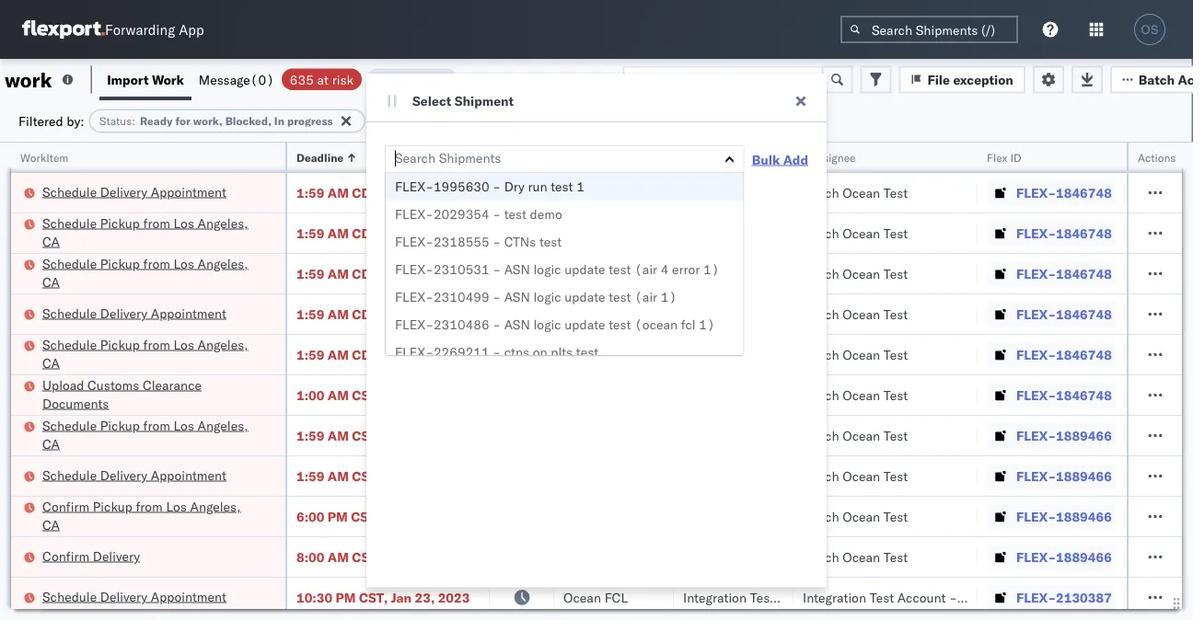 Task type: locate. For each thing, give the bounding box(es) containing it.
1:59 am cst, dec 14, 2022 down the 1:00 am cst, nov 9, 2022
[[297, 428, 467, 444]]

am
[[328, 185, 349, 201], [328, 225, 349, 241], [328, 266, 349, 282], [328, 306, 349, 322], [328, 347, 349, 363], [328, 387, 349, 403], [328, 428, 349, 444], [328, 468, 349, 485], [328, 549, 349, 566]]

2022
[[428, 185, 460, 201], [428, 225, 460, 241], [428, 266, 460, 282], [428, 306, 460, 322], [428, 347, 460, 363], [427, 387, 459, 403], [435, 428, 467, 444], [435, 468, 467, 485], [434, 509, 466, 525], [435, 549, 467, 566]]

schedule pickup from los angeles, ca link for fourth schedule pickup from los angeles, ca 'button' from the top of the page
[[42, 417, 262, 454]]

pickup for third schedule pickup from los angeles, ca 'button' from the top of the page
[[100, 337, 140, 353]]

ca for the schedule pickup from los angeles, ca link corresponding to third schedule pickup from los angeles, ca 'button' from the top of the page
[[42, 355, 60, 371]]

1 vertical spatial confirm
[[42, 549, 89, 565]]

1 schedule pickup from los angeles, ca from the top
[[42, 215, 248, 250]]

- for 1995630
[[493, 179, 501, 195]]

appointment up "confirm pickup from los angeles, ca" link
[[151, 467, 227, 484]]

search down "snoozed : no"
[[395, 150, 436, 166]]

0 vertical spatial asn
[[504, 262, 530, 278]]

1 horizontal spatial search
[[495, 114, 529, 128]]

5 5, from the top
[[412, 347, 424, 363]]

2 1:59 am cdt, nov 5, 2022 from the top
[[297, 225, 460, 241]]

3 schedule pickup from los angeles, ca from the top
[[42, 337, 248, 371]]

schedule delivery appointment button up confirm pickup from los angeles, ca
[[42, 467, 227, 487]]

nov left 2310531 at the left of the page
[[385, 266, 409, 282]]

flex- inside ctns on plts test option
[[395, 345, 434, 361]]

1 asn from the top
[[504, 262, 530, 278]]

5 ocean fcl from the top
[[564, 590, 628, 606]]

106 on track
[[375, 71, 450, 88]]

snoozed
[[381, 114, 424, 128]]

asn up ctns
[[504, 317, 530, 333]]

search for search work : test
[[495, 114, 529, 128]]

4 lhuu789 from the top
[[1135, 549, 1194, 565]]

2 vertical spatial update
[[565, 317, 606, 333]]

5 ceau7522 from the top
[[1135, 346, 1194, 362]]

3 update from the top
[[565, 317, 606, 333]]

search
[[495, 114, 529, 128], [395, 150, 436, 166]]

ceau7522 for 1st schedule pickup from los angeles, ca 'button' from the top of the page
[[1135, 225, 1194, 241]]

lhuu789 for confirm pickup from los angeles, ca
[[1135, 508, 1194, 525]]

delivery down confirm pickup from los angeles, ca
[[93, 549, 140, 565]]

file exception button
[[899, 66, 1026, 93], [899, 66, 1026, 93]]

: left ready
[[132, 114, 135, 128]]

23, for dec
[[411, 509, 431, 525]]

upload customs clearance documents
[[42, 377, 202, 412]]

1846748
[[1057, 185, 1113, 201], [1057, 225, 1113, 241], [1057, 266, 1113, 282], [1057, 306, 1113, 322], [1057, 347, 1113, 363], [1057, 387, 1113, 403]]

flex-1889466 for confirm delivery
[[1017, 549, 1113, 566]]

2 update from the top
[[565, 289, 606, 305]]

schedule delivery appointment down confirm delivery button
[[42, 589, 227, 605]]

0 vertical spatial confirm
[[42, 499, 89, 515]]

3 flex-1846748 from the top
[[1017, 266, 1113, 282]]

1 horizontal spatial :
[[424, 114, 427, 128]]

1 horizontal spatial on
[[533, 345, 548, 361]]

0 vertical spatial 23,
[[411, 509, 431, 525]]

2 (air from the top
[[635, 289, 658, 305]]

dec up the 8:00 am cst, dec 24, 2022
[[383, 509, 407, 525]]

logic inside option
[[534, 289, 562, 305]]

confirm down confirm pickup from los angeles, ca
[[42, 549, 89, 565]]

confirm delivery
[[42, 549, 140, 565]]

delivery up confirm pickup from los angeles, ca
[[100, 467, 148, 484]]

4 schedule delivery appointment button from the top
[[42, 588, 227, 608]]

test left 1
[[551, 179, 573, 195]]

dec up "6:00 pm cst, dec 23, 2022"
[[384, 468, 408, 485]]

logic for 2310486
[[534, 317, 562, 333]]

2022 up 2310499
[[428, 266, 460, 282]]

5 1:59 am cdt, nov 5, 2022 from the top
[[297, 347, 460, 363]]

reset to default filters
[[474, 71, 612, 87]]

3 am from the top
[[328, 266, 349, 282]]

schedule delivery appointment button down workitem button
[[42, 183, 227, 203]]

2310531
[[434, 262, 490, 278]]

2022 up 2029354
[[428, 185, 460, 201]]

resize handle column header
[[263, 143, 286, 621], [468, 143, 490, 621], [532, 143, 555, 621], [652, 143, 674, 621], [772, 143, 794, 621], [956, 143, 978, 621], [1104, 143, 1126, 621], [1161, 143, 1183, 621]]

los for confirm pickup from los angeles, ca button
[[166, 499, 187, 515]]

search for search shipments
[[395, 150, 436, 166]]

0 vertical spatial 14,
[[412, 428, 432, 444]]

2 schedule delivery appointment from the top
[[42, 305, 227, 321]]

batch ac button
[[1111, 66, 1194, 93]]

consignee
[[803, 151, 856, 164]]

3 ca from the top
[[42, 355, 60, 371]]

2 horizontal spatial :
[[558, 114, 562, 128]]

2 vertical spatial asn
[[504, 317, 530, 333]]

4 schedule pickup from los angeles, ca button from the top
[[42, 417, 262, 456]]

ceau7522 for third schedule pickup from los angeles, ca 'button' from the top of the page
[[1135, 346, 1194, 362]]

0 horizontal spatial work
[[152, 71, 184, 88]]

update down ctns test option
[[565, 262, 606, 278]]

client name
[[683, 151, 745, 164]]

schedule delivery appointment link up confirm pickup from los angeles, ca
[[42, 467, 227, 485]]

appointment down confirm pickup from los angeles, ca button
[[151, 589, 227, 605]]

flex-1889466 button
[[987, 423, 1116, 449], [987, 423, 1116, 449], [987, 464, 1116, 490], [987, 464, 1116, 490], [987, 504, 1116, 530], [987, 504, 1116, 530], [987, 545, 1116, 571], [987, 545, 1116, 571]]

schedule delivery appointment link for third schedule delivery appointment button from the top
[[42, 467, 227, 485]]

gvcu5265
[[1135, 590, 1194, 606]]

5 flex-1846748 from the top
[[1017, 347, 1113, 363]]

flex- inside the asn logic update test (ocean fcl 1) option
[[395, 317, 434, 333]]

4 ca from the top
[[42, 436, 60, 452]]

nov for the schedule pickup from los angeles, ca link corresponding to third schedule pickup from los angeles, ca 'button' from the top of the page
[[385, 347, 409, 363]]

5, left 2310531 at the left of the page
[[412, 266, 424, 282]]

pickup inside confirm pickup from los angeles, ca
[[93, 499, 133, 515]]

from
[[143, 215, 170, 231], [143, 256, 170, 272], [143, 337, 170, 353], [143, 418, 170, 434], [136, 499, 163, 515]]

2022 down the 1:00 am cst, nov 9, 2022
[[435, 428, 467, 444]]

dec for schedule pickup from los angeles, ca
[[384, 428, 408, 444]]

0 vertical spatial work
[[152, 71, 184, 88]]

dec left 24,
[[384, 549, 408, 566]]

1 flex-1889466 from the top
[[1017, 428, 1113, 444]]

0 vertical spatial 1)
[[704, 262, 720, 278]]

cst, up the 8:00 am cst, dec 24, 2022
[[351, 509, 380, 525]]

work for import
[[152, 71, 184, 88]]

1 vertical spatial 1:59 am cst, dec 14, 2022
[[297, 468, 467, 485]]

schedule delivery appointment button up customs
[[42, 304, 227, 325]]

fcl
[[681, 317, 696, 333]]

: down default
[[558, 114, 562, 128]]

5, for the schedule pickup from los angeles, ca link corresponding to third schedule pickup from los angeles, ca 'button' from the top of the page
[[412, 347, 424, 363]]

add
[[784, 151, 809, 167]]

los inside confirm pickup from los angeles, ca
[[166, 499, 187, 515]]

0 vertical spatial update
[[565, 262, 606, 278]]

2022 up the 8:00 am cst, dec 24, 2022
[[434, 509, 466, 525]]

5 am from the top
[[328, 347, 349, 363]]

appointment down workitem button
[[151, 184, 227, 200]]

1 vertical spatial update
[[565, 289, 606, 305]]

cst, left 9,
[[352, 387, 381, 403]]

schedule delivery appointment button down confirm delivery button
[[42, 588, 227, 608]]

schedule delivery appointment link for 4th schedule delivery appointment button from the bottom of the page
[[42, 183, 227, 201]]

0 vertical spatial (air
[[635, 262, 658, 278]]

1 vertical spatial asn
[[504, 289, 530, 305]]

- for 2310531
[[493, 262, 501, 278]]

3 1846748 from the top
[[1057, 266, 1113, 282]]

test inside option
[[609, 289, 631, 305]]

4 cdt, from the top
[[352, 306, 382, 322]]

lhuu789 for confirm delivery
[[1135, 549, 1194, 565]]

6 flex-1846748 from the top
[[1017, 387, 1113, 403]]

batch ac
[[1139, 71, 1194, 88]]

logic down flex-2310499 - asn logic update test (air 1)
[[534, 317, 562, 333]]

3 schedule pickup from los angeles, ca button from the top
[[42, 336, 262, 374]]

3 schedule delivery appointment button from the top
[[42, 467, 227, 487]]

app
[[179, 21, 204, 38]]

1 vertical spatial 1)
[[661, 289, 677, 305]]

schedule delivery appointment down workitem button
[[42, 184, 227, 200]]

test down asn logic update test (air 4 error 1) option
[[609, 289, 631, 305]]

9,
[[411, 387, 423, 403]]

confirm inside confirm pickup from los angeles, ca
[[42, 499, 89, 515]]

flex-1846748 for the schedule pickup from los angeles, ca link corresponding to 1st schedule pickup from los angeles, ca 'button' from the top of the page
[[1017, 225, 1113, 241]]

- inside ctns test option
[[493, 234, 501, 250]]

confirm up confirm delivery
[[42, 499, 89, 515]]

fcl
[[605, 185, 628, 201], [605, 266, 628, 282], [605, 306, 628, 322], [605, 347, 628, 363], [605, 590, 628, 606]]

schedule delivery appointment link for 3rd schedule delivery appointment button from the bottom of the page
[[42, 304, 227, 323]]

1) right error
[[704, 262, 720, 278]]

- inside ctns on plts test option
[[493, 345, 501, 361]]

on right 106
[[402, 71, 417, 88]]

ceau7522
[[1135, 184, 1194, 200], [1135, 225, 1194, 241], [1135, 265, 1194, 281], [1135, 306, 1194, 322], [1135, 346, 1194, 362], [1135, 387, 1194, 403]]

flex-1846748 for upload customs clearance documents link
[[1017, 387, 1113, 403]]

schedule delivery appointment up confirm pickup from los angeles, ca
[[42, 467, 227, 484]]

1 vertical spatial logic
[[534, 289, 562, 305]]

2 ceau7522 from the top
[[1135, 225, 1194, 241]]

3 logic from the top
[[534, 317, 562, 333]]

nov left 2310486
[[385, 306, 409, 322]]

logic
[[534, 262, 562, 278], [534, 289, 562, 305], [534, 317, 562, 333]]

select
[[413, 93, 452, 109]]

logic for 2310499
[[534, 289, 562, 305]]

from for "confirm pickup from los angeles, ca" link
[[136, 499, 163, 515]]

3 1:59 from the top
[[297, 266, 325, 282]]

(air inside option
[[635, 262, 658, 278]]

angeles, for confirm pickup from los angeles, ca button
[[190, 499, 241, 515]]

1 vertical spatial on
[[533, 345, 548, 361]]

flex- inside asn logic update test (air 1) option
[[395, 289, 434, 305]]

flex id button
[[978, 146, 1107, 165]]

1 cdt, from the top
[[352, 185, 382, 201]]

23, up 24,
[[411, 509, 431, 525]]

appointment up clearance
[[151, 305, 227, 321]]

status : ready for work, blocked, in progress
[[100, 114, 333, 128]]

1 ca from the top
[[42, 234, 60, 250]]

update for 1)
[[565, 289, 606, 305]]

0 vertical spatial 1:59 am cst, dec 14, 2022
[[297, 428, 467, 444]]

0 horizontal spatial :
[[132, 114, 135, 128]]

asn inside option
[[504, 289, 530, 305]]

1 vertical spatial search
[[395, 150, 436, 166]]

2022 for 1st schedule pickup from los angeles, ca 'button' from the top of the page
[[428, 225, 460, 241]]

0 vertical spatial pm
[[328, 509, 348, 525]]

schedule pickup from los angeles, ca link for 2nd schedule pickup from los angeles, ca 'button' from the top of the page
[[42, 255, 262, 292]]

nov for the schedule pickup from los angeles, ca link for 2nd schedule pickup from los angeles, ca 'button' from the top of the page
[[385, 266, 409, 282]]

confirm for confirm delivery
[[42, 549, 89, 565]]

update down asn logic update test (air 1) option
[[565, 317, 606, 333]]

logic for 2310531
[[534, 262, 562, 278]]

2 schedule delivery appointment link from the top
[[42, 304, 227, 323]]

: left no
[[424, 114, 427, 128]]

schedule pickup from los angeles, ca link for 1st schedule pickup from los angeles, ca 'button' from the top of the page
[[42, 214, 262, 251]]

23, right the jan
[[415, 590, 435, 606]]

flex-1846748 button
[[987, 180, 1116, 206], [987, 180, 1116, 206], [987, 221, 1116, 246], [987, 221, 1116, 246], [987, 261, 1116, 287], [987, 261, 1116, 287], [987, 302, 1116, 327], [987, 302, 1116, 327], [987, 342, 1116, 368], [987, 342, 1116, 368], [987, 383, 1116, 409], [987, 383, 1116, 409]]

4 fcl from the top
[[605, 347, 628, 363]]

flex id
[[987, 151, 1022, 164]]

dry
[[504, 179, 525, 195]]

list box containing flex-1995630 - dry run test 1
[[386, 173, 744, 367]]

delivery up customs
[[100, 305, 148, 321]]

cst, down the 1:00 am cst, nov 9, 2022
[[352, 428, 381, 444]]

106
[[375, 71, 399, 88]]

3 schedule delivery appointment link from the top
[[42, 467, 227, 485]]

2022 right 9,
[[427, 387, 459, 403]]

search shipments
[[395, 150, 501, 166]]

update down asn logic update test (air 4 error 1) option
[[565, 289, 606, 305]]

8:00
[[297, 549, 325, 566]]

search down shipment
[[495, 114, 529, 128]]

2 appointment from the top
[[151, 305, 227, 321]]

risk
[[332, 71, 354, 88]]

2 confirm from the top
[[42, 549, 89, 565]]

2022 right 24,
[[435, 549, 467, 566]]

14, up "6:00 pm cst, dec 23, 2022"
[[412, 468, 432, 485]]

1 vertical spatial 23,
[[415, 590, 435, 606]]

at
[[317, 71, 329, 88]]

from for the schedule pickup from los angeles, ca link associated with fourth schedule pickup from los angeles, ca 'button' from the top of the page
[[143, 418, 170, 434]]

2 ca from the top
[[42, 274, 60, 290]]

pickup
[[100, 215, 140, 231], [100, 256, 140, 272], [100, 337, 140, 353], [100, 418, 140, 434], [93, 499, 133, 515]]

0 vertical spatial search
[[495, 114, 529, 128]]

bosch
[[683, 185, 720, 201], [803, 185, 840, 201], [683, 225, 720, 241], [803, 225, 840, 241], [683, 266, 720, 282], [803, 266, 840, 282], [683, 306, 720, 322], [803, 306, 840, 322], [683, 347, 720, 363], [803, 347, 840, 363], [803, 387, 840, 403], [803, 428, 840, 444], [803, 468, 840, 485], [803, 509, 840, 525], [803, 549, 840, 566]]

7 am from the top
[[328, 428, 349, 444]]

search work : test
[[495, 114, 588, 128]]

14, down 9,
[[412, 428, 432, 444]]

confirm inside button
[[42, 549, 89, 565]]

3 5, from the top
[[412, 266, 424, 282]]

schedule delivery appointment link for fourth schedule delivery appointment button
[[42, 588, 227, 607]]

los for 1st schedule pickup from los angeles, ca 'button' from the top of the page
[[174, 215, 194, 231]]

message (0)
[[199, 71, 274, 88]]

4 flex-1889466 from the top
[[1017, 549, 1113, 566]]

flex-1846748 for the schedule pickup from los angeles, ca link for 2nd schedule pickup from los angeles, ca 'button' from the top of the page
[[1017, 266, 1113, 282]]

6 ceau7522 from the top
[[1135, 387, 1194, 403]]

schedule delivery appointment link down workitem button
[[42, 183, 227, 201]]

pickup for 1st schedule pickup from los angeles, ca 'button' from the top of the page
[[100, 215, 140, 231]]

3 ceau7522 from the top
[[1135, 265, 1194, 281]]

4 5, from the top
[[412, 306, 424, 322]]

test left (ocean
[[609, 317, 631, 333]]

5, left the 1995630 at the left top
[[412, 185, 424, 201]]

3 1889466 from the top
[[1057, 509, 1113, 525]]

- inside asn logic update test (air 1) option
[[493, 289, 501, 305]]

2022 down 2310486
[[428, 347, 460, 363]]

schedule pickup from los angeles, ca for the schedule pickup from los angeles, ca link for 2nd schedule pickup from los angeles, ca 'button' from the top of the page
[[42, 256, 248, 290]]

9 am from the top
[[328, 549, 349, 566]]

pickup for 2nd schedule pickup from los angeles, ca 'button' from the top of the page
[[100, 256, 140, 272]]

3 flex-1889466 from the top
[[1017, 509, 1113, 525]]

1 vertical spatial 14,
[[412, 468, 432, 485]]

1 horizontal spatial work
[[532, 114, 558, 128]]

0 vertical spatial logic
[[534, 262, 562, 278]]

ceau7522 for upload customs clearance documents button
[[1135, 387, 1194, 403]]

deadline
[[297, 151, 344, 164]]

flex-1889466 for schedule pickup from los angeles, ca
[[1017, 428, 1113, 444]]

schedule delivery appointment up customs
[[42, 305, 227, 321]]

8:00 am cst, dec 24, 2022
[[297, 549, 467, 566]]

documents
[[42, 396, 109, 412]]

2 1846748 from the top
[[1057, 225, 1113, 241]]

(air left '4'
[[635, 262, 658, 278]]

test down demo
[[540, 234, 562, 250]]

asn logic update test (air 1) option
[[386, 284, 744, 311]]

work down reset to default filters button
[[532, 114, 558, 128]]

schedule delivery appointment button
[[42, 183, 227, 203], [42, 304, 227, 325], [42, 467, 227, 487], [42, 588, 227, 608]]

dec for confirm pickup from los angeles, ca
[[383, 509, 407, 525]]

1)
[[704, 262, 720, 278], [661, 289, 677, 305], [699, 317, 715, 333]]

work right import at top
[[152, 71, 184, 88]]

schedule delivery appointment
[[42, 184, 227, 200], [42, 305, 227, 321], [42, 467, 227, 484], [42, 589, 227, 605]]

4 1889466 from the top
[[1057, 549, 1113, 566]]

0 horizontal spatial search
[[395, 150, 436, 166]]

nov left 9,
[[384, 387, 408, 403]]

2 schedule pickup from los angeles, ca from the top
[[42, 256, 248, 290]]

ca for the schedule pickup from los angeles, ca link corresponding to 1st schedule pickup from los angeles, ca 'button' from the top of the page
[[42, 234, 60, 250]]

filtered by:
[[18, 113, 84, 129]]

test
[[566, 114, 588, 128], [764, 185, 789, 201], [884, 185, 909, 201], [764, 225, 789, 241], [884, 225, 909, 241], [764, 266, 789, 282], [884, 266, 909, 282], [764, 306, 789, 322], [884, 306, 909, 322], [764, 347, 789, 363], [884, 347, 909, 363], [884, 387, 909, 403], [884, 428, 909, 444], [884, 468, 909, 485], [884, 509, 909, 525], [884, 549, 909, 566], [870, 590, 895, 606]]

test
[[551, 179, 573, 195], [504, 206, 527, 222], [540, 234, 562, 250], [609, 262, 631, 278], [609, 289, 631, 305], [609, 317, 631, 333], [576, 345, 599, 361]]

2 flex-1846748 from the top
[[1017, 225, 1113, 241]]

1 vertical spatial work
[[532, 114, 558, 128]]

1 schedule from the top
[[42, 184, 97, 200]]

- inside test demo option
[[493, 206, 501, 222]]

- for 2310499
[[493, 289, 501, 305]]

on left plts
[[533, 345, 548, 361]]

angeles, for fourth schedule pickup from los angeles, ca 'button' from the top of the page
[[198, 418, 248, 434]]

None field
[[395, 146, 400, 170]]

os button
[[1129, 8, 1172, 51]]

cst, for schedule pickup from los angeles, ca
[[352, 428, 381, 444]]

plts
[[551, 345, 573, 361]]

6 1846748 from the top
[[1057, 387, 1113, 403]]

23, for jan
[[415, 590, 435, 606]]

2 asn from the top
[[504, 289, 530, 305]]

1:59 am cst, dec 14, 2022 up "6:00 pm cst, dec 23, 2022"
[[297, 468, 467, 485]]

logic up flex-2310499 - asn logic update test (air 1)
[[534, 262, 562, 278]]

2 : from the left
[[424, 114, 427, 128]]

(air up (ocean
[[635, 289, 658, 305]]

- inside the asn logic update test (ocean fcl 1) option
[[493, 317, 501, 333]]

test inside "option"
[[551, 179, 573, 195]]

by:
[[67, 113, 84, 129]]

7 schedule from the top
[[42, 467, 97, 484]]

nov up the 1:00 am cst, nov 9, 2022
[[385, 347, 409, 363]]

3 lhuu789 from the top
[[1135, 508, 1194, 525]]

bulk add
[[752, 151, 809, 167]]

account
[[898, 590, 946, 606]]

1 schedule pickup from los angeles, ca button from the top
[[42, 214, 262, 253]]

blocked,
[[225, 114, 272, 128]]

4 schedule delivery appointment link from the top
[[42, 588, 227, 607]]

4 1:59 am cdt, nov 5, 2022 from the top
[[297, 306, 460, 322]]

asn down ctns
[[504, 262, 530, 278]]

(air inside option
[[635, 289, 658, 305]]

4 flex-1846748 from the top
[[1017, 306, 1113, 322]]

cst, left the jan
[[359, 590, 388, 606]]

5 ca from the top
[[42, 517, 60, 533]]

angeles, for 1st schedule pickup from los angeles, ca 'button' from the top of the page
[[198, 215, 248, 231]]

- for 2310486
[[493, 317, 501, 333]]

pm right 10:30 on the bottom left of the page
[[336, 590, 356, 606]]

1 : from the left
[[132, 114, 135, 128]]

2 fcl from the top
[[605, 266, 628, 282]]

flex-
[[395, 179, 434, 195], [1017, 185, 1057, 201], [395, 206, 434, 222], [1017, 225, 1057, 241], [395, 234, 434, 250], [395, 262, 434, 278], [1017, 266, 1057, 282], [395, 289, 434, 305], [1017, 306, 1057, 322], [395, 317, 434, 333], [395, 345, 434, 361], [1017, 347, 1057, 363], [1017, 387, 1057, 403], [1017, 428, 1057, 444], [1017, 468, 1057, 485], [1017, 509, 1057, 525], [1017, 549, 1057, 566], [1017, 590, 1057, 606]]

shipments
[[439, 150, 501, 166]]

-
[[493, 179, 501, 195], [493, 206, 501, 222], [493, 234, 501, 250], [493, 262, 501, 278], [493, 289, 501, 305], [493, 317, 501, 333], [493, 345, 501, 361], [950, 590, 958, 606]]

forwarding app
[[105, 21, 204, 38]]

angeles, inside confirm pickup from los angeles, ca
[[190, 499, 241, 515]]

0 horizontal spatial on
[[402, 71, 417, 88]]

1 lhuu789 from the top
[[1135, 427, 1194, 444]]

asn up "flex-2310486 - asn logic update test (ocean fcl 1)"
[[504, 289, 530, 305]]

pickup for confirm pickup from los angeles, ca button
[[93, 499, 133, 515]]

1:59
[[297, 185, 325, 201], [297, 225, 325, 241], [297, 266, 325, 282], [297, 306, 325, 322], [297, 347, 325, 363], [297, 428, 325, 444], [297, 468, 325, 485]]

progress
[[287, 114, 333, 128]]

forwarding
[[105, 21, 175, 38]]

list box
[[386, 173, 744, 367]]

flex- inside asn logic update test (air 4 error 1) option
[[395, 262, 434, 278]]

5, up 9,
[[412, 347, 424, 363]]

dec down the 1:00 am cst, nov 9, 2022
[[384, 428, 408, 444]]

2 vertical spatial logic
[[534, 317, 562, 333]]

integration
[[803, 590, 867, 606]]

dec
[[384, 428, 408, 444], [384, 468, 408, 485], [383, 509, 407, 525], [384, 549, 408, 566]]

ca inside confirm pickup from los angeles, ca
[[42, 517, 60, 533]]

3 schedule from the top
[[42, 256, 97, 272]]

work inside button
[[152, 71, 184, 88]]

2 flex-1889466 from the top
[[1017, 468, 1113, 485]]

import work button
[[100, 59, 191, 100]]

update inside option
[[565, 289, 606, 305]]

1 vertical spatial pm
[[336, 590, 356, 606]]

angeles, for third schedule pickup from los angeles, ca 'button' from the top of the page
[[198, 337, 248, 353]]

2 schedule pickup from los angeles, ca link from the top
[[42, 255, 262, 292]]

1) right fcl
[[699, 317, 715, 333]]

5, left 2310486
[[412, 306, 424, 322]]

(0)
[[250, 71, 274, 88]]

appointment
[[151, 184, 227, 200], [151, 305, 227, 321], [151, 467, 227, 484], [151, 589, 227, 605]]

- inside dry run test 1 "option"
[[493, 179, 501, 195]]

1 vertical spatial (air
[[635, 289, 658, 305]]

2 vertical spatial 1)
[[699, 317, 715, 333]]

5, left '2318555'
[[412, 225, 424, 241]]

- inside asn logic update test (air 4 error 1) option
[[493, 262, 501, 278]]

schedule delivery appointment link up customs
[[42, 304, 227, 323]]

3 asn from the top
[[504, 317, 530, 333]]

client name button
[[674, 146, 776, 165]]

nov left '2318555'
[[385, 225, 409, 241]]

2022 down 2029354
[[428, 225, 460, 241]]

0 vertical spatial on
[[402, 71, 417, 88]]

3 1:59 am cdt, nov 5, 2022 from the top
[[297, 266, 460, 282]]

schedule delivery appointment link down confirm delivery button
[[42, 588, 227, 607]]

1 logic from the top
[[534, 262, 562, 278]]

(air for 4
[[635, 262, 658, 278]]

1 am from the top
[[328, 185, 349, 201]]

logic up "flex-2310486 - asn logic update test (ocean fcl 1)"
[[534, 289, 562, 305]]

flex-2130387 button
[[987, 585, 1116, 611], [987, 585, 1116, 611]]

from inside confirm pickup from los angeles, ca
[[136, 499, 163, 515]]

3 resize handle column header from the left
[[532, 143, 555, 621]]

cst, down "6:00 pm cst, dec 23, 2022"
[[352, 549, 381, 566]]

schedule pickup from los angeles, ca link for third schedule pickup from los angeles, ca 'button' from the top of the page
[[42, 336, 262, 373]]

ceau7522 for 2nd schedule pickup from los angeles, ca 'button' from the top of the page
[[1135, 265, 1194, 281]]

ocean
[[564, 185, 601, 201], [723, 185, 761, 201], [843, 185, 881, 201], [723, 225, 761, 241], [843, 225, 881, 241], [564, 266, 601, 282], [723, 266, 761, 282], [843, 266, 881, 282], [564, 306, 601, 322], [723, 306, 761, 322], [843, 306, 881, 322], [564, 347, 601, 363], [723, 347, 761, 363], [843, 347, 881, 363], [843, 387, 881, 403], [843, 428, 881, 444], [843, 468, 881, 485], [843, 509, 881, 525], [843, 549, 881, 566], [564, 590, 601, 606]]

3 cdt, from the top
[[352, 266, 382, 282]]

pm right 6:00
[[328, 509, 348, 525]]

4 schedule pickup from los angeles, ca link from the top
[[42, 417, 262, 454]]

test down 'dry'
[[504, 206, 527, 222]]

bosch ocean test
[[683, 185, 789, 201], [803, 185, 909, 201], [683, 225, 789, 241], [803, 225, 909, 241], [683, 266, 789, 282], [803, 266, 909, 282], [683, 306, 789, 322], [803, 306, 909, 322], [683, 347, 789, 363], [803, 347, 909, 363], [803, 387, 909, 403], [803, 428, 909, 444], [803, 468, 909, 485], [803, 509, 909, 525], [803, 549, 909, 566]]

1) down '4'
[[661, 289, 677, 305]]

2 5, from the top
[[412, 225, 424, 241]]

filters
[[575, 71, 612, 87]]

3 ocean fcl from the top
[[564, 306, 628, 322]]

asn
[[504, 262, 530, 278], [504, 289, 530, 305], [504, 317, 530, 333]]

1) inside option
[[661, 289, 677, 305]]



Task type: vqa. For each thing, say whether or not it's contained in the screenshot.
second Omkar Savant from the bottom of the page
no



Task type: describe. For each thing, give the bounding box(es) containing it.
2022 for upload customs clearance documents button
[[427, 387, 459, 403]]

1:59 am cdt, nov 5, 2022 for 1st schedule pickup from los angeles, ca 'button' from the top of the page
[[297, 225, 460, 241]]

1:59 am cdt, nov 5, 2022 for 2nd schedule pickup from los angeles, ca 'button' from the top of the page
[[297, 266, 460, 282]]

1 1:59 from the top
[[297, 185, 325, 201]]

7 resize handle column header from the left
[[1104, 143, 1126, 621]]

2 lhuu789 from the top
[[1135, 468, 1194, 484]]

ready
[[140, 114, 173, 128]]

1 1:59 am cdt, nov 5, 2022 from the top
[[297, 185, 460, 201]]

2022 down 2310499
[[428, 306, 460, 322]]

flex
[[987, 151, 1008, 164]]

3 fcl from the top
[[605, 306, 628, 322]]

6:00 pm cst, dec 23, 2022
[[297, 509, 466, 525]]

1 fcl from the top
[[605, 185, 628, 201]]

track
[[420, 71, 450, 88]]

from for the schedule pickup from los angeles, ca link corresponding to third schedule pickup from los angeles, ca 'button' from the top of the page
[[143, 337, 170, 353]]

635 at risk
[[290, 71, 354, 88]]

ca for the schedule pickup from los angeles, ca link for 2nd schedule pickup from los angeles, ca 'button' from the top of the page
[[42, 274, 60, 290]]

2 schedule pickup from los angeles, ca button from the top
[[42, 255, 262, 293]]

workitem button
[[11, 146, 267, 165]]

flex-2269211 - ctns on plts test
[[395, 345, 599, 361]]

confirm pickup from los angeles, ca
[[42, 499, 241, 533]]

2 1889466 from the top
[[1057, 468, 1113, 485]]

nov for upload customs clearance documents link
[[384, 387, 408, 403]]

flex-2310531 - asn logic update test (air 4 error 1)
[[395, 262, 720, 278]]

angeles, for 2nd schedule pickup from los angeles, ca 'button' from the top of the page
[[198, 256, 248, 272]]

snooze
[[499, 151, 536, 164]]

flex-2310486 - asn logic update test (ocean fcl 1)
[[395, 317, 715, 333]]

flex-2310499 - asn logic update test (air 1)
[[395, 289, 677, 305]]

from for the schedule pickup from los angeles, ca link for 2nd schedule pickup from los angeles, ca 'button' from the top of the page
[[143, 256, 170, 272]]

container numbers button
[[1126, 139, 1194, 172]]

5 schedule from the top
[[42, 337, 97, 353]]

1846748 for 2nd schedule pickup from los angeles, ca 'button' from the top of the page
[[1057, 266, 1113, 282]]

7 1:59 from the top
[[297, 468, 325, 485]]

on inside ctns on plts test option
[[533, 345, 548, 361]]

1 ceau7522 from the top
[[1135, 184, 1194, 200]]

ca for "confirm pickup from los angeles, ca" link
[[42, 517, 60, 533]]

6 1:59 from the top
[[297, 428, 325, 444]]

bulk add button
[[752, 141, 809, 178]]

pm for 6:00
[[328, 509, 348, 525]]

confirm for confirm pickup from los angeles, ca
[[42, 499, 89, 515]]

6 resize handle column header from the left
[[956, 143, 978, 621]]

jan
[[391, 590, 412, 606]]

6 schedule from the top
[[42, 418, 97, 434]]

1 schedule delivery appointment button from the top
[[42, 183, 227, 203]]

flex- inside ctns test option
[[395, 234, 434, 250]]

am for upload customs clearance documents link
[[328, 387, 349, 403]]

flex- inside dry run test 1 "option"
[[395, 179, 434, 195]]

cst, up "6:00 pm cst, dec 23, 2022"
[[352, 468, 381, 485]]

container
[[1135, 143, 1184, 157]]

asn for 2310486
[[504, 317, 530, 333]]

flex-2318555 - ctns test
[[395, 234, 562, 250]]

asn logic update test (ocean fcl 1) option
[[386, 311, 744, 339]]

5 resize handle column header from the left
[[772, 143, 794, 621]]

cst, for schedule delivery appointment
[[359, 590, 388, 606]]

1846748 for third schedule pickup from los angeles, ca 'button' from the top of the page
[[1057, 347, 1113, 363]]

8 resize handle column header from the left
[[1161, 143, 1183, 621]]

2022 for confirm pickup from los angeles, ca button
[[434, 509, 466, 525]]

work for search
[[532, 114, 558, 128]]

ctns on plts test option
[[386, 339, 744, 367]]

ac
[[1179, 71, 1194, 88]]

1 appointment from the top
[[151, 184, 227, 200]]

2022 for confirm delivery button
[[435, 549, 467, 566]]

3 : from the left
[[558, 114, 562, 128]]

snoozed : no
[[381, 114, 447, 128]]

schedule pickup from los angeles, ca for the schedule pickup from los angeles, ca link corresponding to 1st schedule pickup from los angeles, ca 'button' from the top of the page
[[42, 215, 248, 250]]

karl
[[961, 590, 985, 606]]

demo
[[530, 206, 563, 222]]

message
[[199, 71, 250, 88]]

confirm delivery button
[[42, 548, 140, 568]]

2269211
[[434, 345, 490, 361]]

select shipment
[[413, 93, 514, 109]]

flex-2029354 - test demo
[[395, 206, 563, 222]]

5 cdt, from the top
[[352, 347, 382, 363]]

1889466 for schedule pickup from los angeles, ca
[[1057, 428, 1113, 444]]

2 schedule delivery appointment button from the top
[[42, 304, 227, 325]]

am for the schedule pickup from los angeles, ca link associated with fourth schedule pickup from los angeles, ca 'button' from the top of the page
[[328, 428, 349, 444]]

numbers
[[1135, 158, 1180, 172]]

3 appointment from the top
[[151, 467, 227, 484]]

delivery inside button
[[93, 549, 140, 565]]

2022 for third schedule pickup from los angeles, ca 'button' from the top of the page
[[428, 347, 460, 363]]

test demo option
[[386, 201, 744, 228]]

1846748 for 1st schedule pickup from los angeles, ca 'button' from the top of the page
[[1057, 225, 1113, 241]]

update for 4
[[565, 262, 606, 278]]

1:00
[[297, 387, 325, 403]]

2 cdt, from the top
[[352, 225, 382, 241]]

(ocean
[[635, 317, 678, 333]]

: for status
[[132, 114, 135, 128]]

4 schedule from the top
[[42, 305, 97, 321]]

4 appointment from the top
[[151, 589, 227, 605]]

1
[[577, 179, 585, 195]]

4 schedule delivery appointment from the top
[[42, 589, 227, 605]]

ctns
[[504, 345, 530, 361]]

batch
[[1139, 71, 1175, 88]]

flex-2130387
[[1017, 590, 1113, 606]]

am for the schedule pickup from los angeles, ca link corresponding to third schedule pickup from los angeles, ca 'button' from the top of the page
[[328, 347, 349, 363]]

ctns
[[504, 234, 536, 250]]

cst, for confirm delivery
[[352, 549, 381, 566]]

ctns test option
[[386, 228, 744, 256]]

work,
[[193, 114, 223, 128]]

test right plts
[[576, 345, 599, 361]]

4 resize handle column header from the left
[[652, 143, 674, 621]]

8 am from the top
[[328, 468, 349, 485]]

(air for 1)
[[635, 289, 658, 305]]

flex- inside test demo option
[[395, 206, 434, 222]]

upload customs clearance documents button
[[42, 376, 262, 415]]

test left '4'
[[609, 262, 631, 278]]

dec for confirm delivery
[[384, 549, 408, 566]]

2 schedule from the top
[[42, 215, 97, 231]]

am for the schedule pickup from los angeles, ca link corresponding to 1st schedule pickup from los angeles, ca 'button' from the top of the page
[[328, 225, 349, 241]]

1 ocean fcl from the top
[[564, 185, 628, 201]]

2022 up "6:00 pm cst, dec 23, 2022"
[[435, 468, 467, 485]]

2022 for 2nd schedule pickup from los angeles, ca 'button' from the top of the page
[[428, 266, 460, 282]]

flex-1995630 - dry run test 1
[[395, 179, 585, 195]]

1 1:59 am cst, dec 14, 2022 from the top
[[297, 428, 467, 444]]

1846748 for upload customs clearance documents button
[[1057, 387, 1113, 403]]

5 fcl from the top
[[605, 590, 628, 606]]

confirm pickup from los angeles, ca button
[[42, 498, 262, 537]]

2310486
[[434, 317, 490, 333]]

import
[[107, 71, 149, 88]]

4 ceau7522 from the top
[[1135, 306, 1194, 322]]

1 flex-1846748 from the top
[[1017, 185, 1113, 201]]

2130387
[[1057, 590, 1113, 606]]

asn for 2310531
[[504, 262, 530, 278]]

1:00 am cst, nov 9, 2022
[[297, 387, 459, 403]]

1889466 for confirm delivery
[[1057, 549, 1113, 566]]

6:00
[[297, 509, 325, 525]]

Search Shipments (/) text field
[[841, 16, 1019, 43]]

bulk
[[752, 151, 780, 167]]

2310499
[[434, 289, 490, 305]]

5 1:59 from the top
[[297, 347, 325, 363]]

2318555
[[434, 234, 490, 250]]

los for fourth schedule pickup from los angeles, ca 'button' from the top of the page
[[174, 418, 194, 434]]

customs
[[88, 377, 139, 393]]

2 14, from the top
[[412, 468, 432, 485]]

os
[[1142, 23, 1159, 36]]

5, for the schedule pickup from los angeles, ca link corresponding to 1st schedule pickup from los angeles, ca 'button' from the top of the page
[[412, 225, 424, 241]]

to
[[512, 71, 524, 87]]

2023
[[438, 590, 470, 606]]

2 1:59 am cst, dec 14, 2022 from the top
[[297, 468, 467, 485]]

delivery down workitem button
[[100, 184, 148, 200]]

2029354
[[434, 206, 490, 222]]

4 1:59 from the top
[[297, 306, 325, 322]]

asn for 2310499
[[504, 289, 530, 305]]

confirm pickup from los angeles, ca link
[[42, 498, 262, 535]]

- for 2318555
[[493, 234, 501, 250]]

flex-1846748 for the schedule pickup from los angeles, ca link corresponding to third schedule pickup from los angeles, ca 'button' from the top of the page
[[1017, 347, 1113, 363]]

forwarding app link
[[22, 20, 204, 39]]

635
[[290, 71, 314, 88]]

from for the schedule pickup from los angeles, ca link corresponding to 1st schedule pickup from los angeles, ca 'button' from the top of the page
[[143, 215, 170, 231]]

upload
[[42, 377, 84, 393]]

10:30 pm cst, jan 23, 2023
[[297, 590, 470, 606]]

exception
[[954, 71, 1014, 88]]

1:59 am cdt, nov 5, 2022 for third schedule pickup from los angeles, ca 'button' from the top of the page
[[297, 347, 460, 363]]

asn logic update test (air 4 error 1) option
[[386, 256, 744, 284]]

for
[[175, 114, 191, 128]]

4 ocean fcl from the top
[[564, 347, 628, 363]]

4 am from the top
[[328, 306, 349, 322]]

4 1846748 from the top
[[1057, 306, 1113, 322]]

run
[[528, 179, 548, 195]]

24,
[[412, 549, 432, 566]]

8 schedule from the top
[[42, 589, 97, 605]]

pickup for fourth schedule pickup from los angeles, ca 'button' from the top of the page
[[100, 418, 140, 434]]

1 1846748 from the top
[[1057, 185, 1113, 201]]

1 resize handle column header from the left
[[263, 143, 286, 621]]

3 schedule delivery appointment from the top
[[42, 467, 227, 484]]

consignee button
[[794, 146, 960, 165]]

: for snoozed
[[424, 114, 427, 128]]

client
[[683, 151, 713, 164]]

cst, for confirm pickup from los angeles, ca
[[351, 509, 380, 525]]

clearance
[[143, 377, 202, 393]]

Search Work text field
[[623, 66, 824, 93]]

los for 2nd schedule pickup from los angeles, ca 'button' from the top of the page
[[174, 256, 194, 272]]

nov for the schedule pickup from los angeles, ca link corresponding to 1st schedule pickup from los angeles, ca 'button' from the top of the page
[[385, 225, 409, 241]]

am for the schedule pickup from los angeles, ca link for 2nd schedule pickup from los angeles, ca 'button' from the top of the page
[[328, 266, 349, 282]]

ca for the schedule pickup from los angeles, ca link associated with fourth schedule pickup from los angeles, ca 'button' from the top of the page
[[42, 436, 60, 452]]

upload customs clearance documents link
[[42, 376, 262, 413]]

1995630
[[434, 179, 490, 195]]

workitem
[[20, 151, 68, 164]]

1 5, from the top
[[412, 185, 424, 201]]

flexport. image
[[22, 20, 105, 39]]

1 schedule delivery appointment from the top
[[42, 184, 227, 200]]

flex-1889466 for confirm pickup from los angeles, ca
[[1017, 509, 1113, 525]]

dry run test 1 option
[[386, 173, 744, 201]]

am for confirm delivery link
[[328, 549, 349, 566]]

delivery down confirm delivery button
[[100, 589, 148, 605]]

2 1:59 from the top
[[297, 225, 325, 241]]

schedule pickup from los angeles, ca for the schedule pickup from los angeles, ca link corresponding to third schedule pickup from los angeles, ca 'button' from the top of the page
[[42, 337, 248, 371]]

reset to default filters button
[[463, 66, 623, 93]]

los for third schedule pickup from los angeles, ca 'button' from the top of the page
[[174, 337, 194, 353]]

confirm delivery link
[[42, 548, 140, 566]]

2 resize handle column header from the left
[[468, 143, 490, 621]]

lhuu789 for schedule pickup from los angeles, ca
[[1135, 427, 1194, 444]]

- for 2029354
[[493, 206, 501, 222]]

file exception
[[928, 71, 1014, 88]]

filtered
[[18, 113, 63, 129]]

2 ocean fcl from the top
[[564, 266, 628, 282]]

1889466 for confirm pickup from los angeles, ca
[[1057, 509, 1113, 525]]

1 14, from the top
[[412, 428, 432, 444]]

5, for the schedule pickup from los angeles, ca link for 2nd schedule pickup from los angeles, ca 'button' from the top of the page
[[412, 266, 424, 282]]

schedule pickup from los angeles, ca for the schedule pickup from los angeles, ca link associated with fourth schedule pickup from los angeles, ca 'button' from the top of the page
[[42, 418, 248, 452]]

2022 for fourth schedule pickup from los angeles, ca 'button' from the top of the page
[[435, 428, 467, 444]]

nov down deadline button
[[385, 185, 409, 201]]

update for fcl
[[565, 317, 606, 333]]

pm for 10:30
[[336, 590, 356, 606]]

status
[[100, 114, 132, 128]]

- for 2269211
[[493, 345, 501, 361]]



